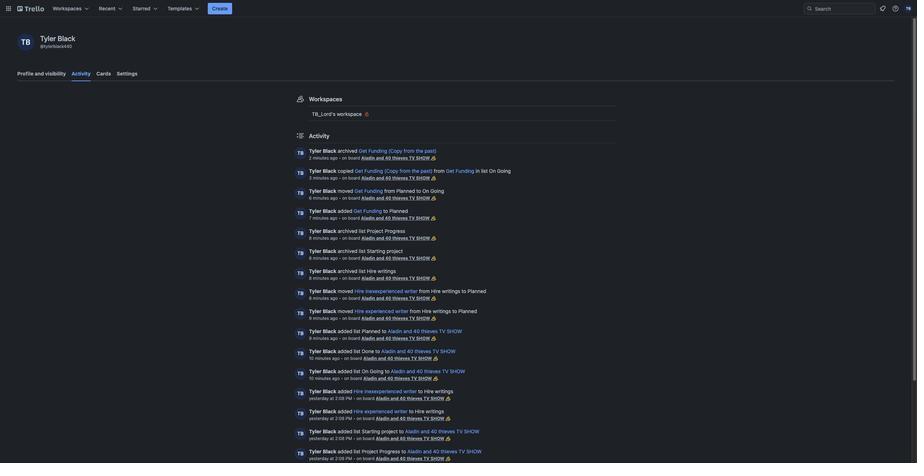 Task type: describe. For each thing, give the bounding box(es) containing it.
workspaces inside dropdown button
[[53, 5, 82, 11]]

funding for tyler black archived get funding (copy from the past)
[[369, 148, 387, 154]]

6 minutes ago • on board aladin and 40 thieves tv show
[[309, 196, 430, 201]]

tyler for tyler black added list on going to aladin and 40 thieves tv show
[[309, 369, 322, 375]]

yesterday at 2:08 pm link for tyler black added hire experienced writer to hire writings
[[309, 416, 352, 422]]

black for tyler black @ tylerblack440
[[58, 34, 75, 43]]

tyler black (tylerblack440) image for 3 minutes ago
[[295, 168, 306, 179]]

list for tyler black added list project progress to aladin and 40 thieves tv show
[[354, 449, 360, 455]]

added for funding
[[338, 208, 352, 214]]

create
[[212, 5, 228, 11]]

black for tyler black copied get funding (copy from the past) from get funding in list on going
[[323, 168, 336, 174]]

4 2:08 from the top
[[335, 456, 344, 462]]

10 minutes ago • on board aladin and 40 thieves tv show for done
[[309, 356, 432, 362]]

tyler for tyler black added get funding to planned
[[309, 208, 322, 214]]

all members of the workspace can see and edit this board. image for added list starting project to
[[445, 436, 452, 443]]

added for starting
[[338, 429, 352, 435]]

tyler for tyler black added list planned to aladin and 40 thieves tv show
[[309, 329, 322, 335]]

tyler black (tylerblack440) image for added list starting project to
[[295, 429, 306, 440]]

9 for moved
[[309, 316, 312, 321]]

3 pm from the top
[[346, 436, 352, 442]]

added for project
[[338, 449, 352, 455]]

all members of the workspace can see and edit this board. image for moved
[[430, 295, 437, 302]]

writings for tyler black moved hire experienced writer from hire writings to planned
[[433, 308, 451, 315]]

get for tyler black moved get funding from planned to on going
[[355, 188, 363, 194]]

progress for added
[[380, 449, 400, 455]]

black for tyler black added list starting project to aladin and 40 thieves tv show
[[323, 429, 336, 435]]

starting for archived
[[367, 248, 385, 254]]

tyler for tyler black archived get funding (copy from the past)
[[309, 148, 322, 154]]

tyler for tyler black added list project progress to aladin and 40 thieves tv show
[[309, 449, 322, 455]]

tyler black (tylerblack440) image for added
[[295, 388, 306, 400]]

2 vertical spatial on
[[362, 369, 369, 375]]

tyler black added list done to aladin and 40 thieves tv show
[[309, 349, 456, 355]]

9 minutes ago • on board aladin and 40 thieves tv show for added list planned to
[[309, 336, 430, 341]]

list for tyler black added list planned to aladin and 40 thieves tv show
[[354, 329, 360, 335]]

added for done
[[338, 349, 352, 355]]

tyler for tyler black archived list starting project
[[309, 248, 322, 254]]

black for tyler black added hire inexexperienced writer to hire writings
[[323, 389, 336, 395]]

black for tyler black added list done to aladin and 40 thieves tv show
[[323, 349, 336, 355]]

2 minutes ago • on board aladin and 40 thieves tv show
[[309, 155, 430, 161]]

list for tyler black added list starting project to aladin and 40 thieves tv show
[[354, 429, 360, 435]]

2 yesterday at 2:08 pm • on board aladin and 40 thieves tv show from the top
[[309, 416, 445, 422]]

Search field
[[813, 3, 875, 14]]

funding left in
[[456, 168, 474, 174]]

1 at from the top
[[330, 396, 334, 402]]

tyler black (tylerblack440) image for archived
[[295, 148, 306, 159]]

tyler black added list starting project to aladin and 40 thieves tv show
[[309, 429, 479, 435]]

tyler black added list project progress to aladin and 40 thieves tv show
[[309, 449, 482, 455]]

2 2:08 from the top
[[335, 416, 344, 422]]

tyler black moved hire experienced writer from hire writings to planned
[[309, 308, 477, 315]]

black for tyler black archived list hire writings
[[323, 268, 336, 274]]

1 vertical spatial on
[[422, 188, 429, 194]]

cards link
[[96, 67, 111, 80]]

black for tyler black added get funding to planned
[[323, 208, 336, 214]]

writer for tyler black added hire inexexperienced writer to hire writings
[[404, 389, 417, 395]]

7
[[309, 216, 311, 221]]

black for tyler black archived list starting project
[[323, 248, 336, 254]]

writings for tyler black added hire inexexperienced writer to hire writings
[[435, 389, 453, 395]]

added for inexexperienced
[[338, 389, 352, 395]]

added for on
[[338, 369, 352, 375]]

from for tyler black archived get funding (copy from the past)
[[404, 148, 415, 154]]

tyler black (tylerblack440) image for archived list project progress
[[295, 228, 306, 239]]

tyler for tyler black archived list project progress
[[309, 228, 322, 234]]

0 horizontal spatial activity
[[72, 71, 91, 77]]

search image
[[807, 6, 813, 11]]

starred
[[133, 5, 150, 11]]

tyler black archived list starting project
[[309, 248, 403, 254]]

2 horizontal spatial going
[[497, 168, 511, 174]]

tyler for tyler black added list done to aladin and 40 thieves tv show
[[309, 349, 322, 355]]

3 minutes ago link
[[309, 176, 338, 181]]

templates
[[168, 5, 192, 11]]

tyler black archived list project progress
[[309, 228, 405, 234]]

copied
[[338, 168, 353, 174]]

past) for tyler black copied get funding (copy from the past) from get funding in list on going
[[421, 168, 433, 174]]

moved for hire experienced writer
[[338, 308, 353, 315]]

from for tyler black moved hire inexexperienced writer from hire writings to planned
[[419, 288, 430, 295]]

all members of the workspace can see and edit this board. image for archived list hire writings
[[430, 275, 437, 282]]

4 yesterday from the top
[[309, 456, 329, 462]]

black for tyler black moved hire experienced writer from hire writings to planned
[[323, 308, 336, 315]]

tyler black (tylerblack440) image for added list done to
[[295, 348, 306, 360]]

10 for tyler black added list done to aladin and 40 thieves tv show
[[309, 356, 314, 362]]

tyler for tyler black moved get funding from planned to on going
[[309, 188, 322, 194]]

7 minutes ago link
[[309, 216, 337, 221]]

9 minutes ago link
[[309, 316, 338, 321]]

the for archived
[[416, 148, 423, 154]]

tylerblack440
[[44, 44, 72, 49]]

writer for tyler black moved hire inexexperienced writer from hire writings to planned
[[404, 288, 418, 295]]

and inside 'link'
[[35, 71, 44, 77]]

writings for tyler black added hire experienced writer to hire writings
[[426, 409, 444, 415]]

create button
[[208, 3, 232, 14]]

tyler black added list on going to aladin and 40 thieves tv show
[[309, 369, 465, 375]]

7 minutes ago • on board aladin and 40 thieves tv show
[[309, 216, 430, 221]]

8 minutes ago • on board aladin and 40 thieves tv show for starting
[[309, 256, 430, 261]]

recent button
[[95, 3, 127, 14]]

profile and visibility link
[[17, 67, 66, 80]]

10 minutes ago • on board aladin and 40 thieves tv show for on
[[309, 376, 432, 382]]

funding for tyler black copied get funding (copy from the past) from get funding in list on going
[[364, 168, 383, 174]]

8 for tyler black archived list starting project
[[309, 256, 312, 261]]

1 2:08 from the top
[[335, 396, 344, 402]]

2 minutes ago link
[[309, 155, 338, 161]]

open information menu image
[[892, 5, 899, 12]]

sm image
[[363, 111, 370, 118]]

archived for hire
[[338, 268, 358, 274]]

get left in
[[446, 168, 454, 174]]

project for archived
[[387, 248, 403, 254]]

2 yesterday from the top
[[309, 416, 329, 422]]

settings
[[117, 71, 138, 77]]

done
[[362, 349, 374, 355]]

project for archived
[[367, 228, 383, 234]]

experienced for added
[[365, 409, 393, 415]]



Task type: locate. For each thing, give the bounding box(es) containing it.
tyler for tyler black archived list hire writings
[[309, 268, 322, 274]]

added
[[338, 208, 352, 214], [338, 329, 352, 335], [338, 349, 352, 355], [338, 369, 352, 375], [338, 389, 352, 395], [338, 409, 352, 415], [338, 429, 352, 435], [338, 449, 352, 455]]

on
[[489, 168, 496, 174], [422, 188, 429, 194], [362, 369, 369, 375]]

project down 7 minutes ago • on board aladin and 40 thieves tv show
[[367, 228, 383, 234]]

3 yesterday from the top
[[309, 436, 329, 442]]

8 minutes ago • on board aladin and 40 thieves tv show down tyler black archived list hire writings
[[309, 276, 430, 281]]

0 vertical spatial progress
[[385, 228, 405, 234]]

added for experienced
[[338, 409, 352, 415]]

tyler black (tylerblack440) image
[[904, 4, 913, 13], [295, 168, 306, 179], [295, 188, 306, 199], [295, 208, 306, 219], [295, 268, 306, 279], [295, 288, 306, 300], [295, 308, 306, 320], [295, 408, 306, 420], [295, 449, 306, 460]]

list for tyler black added list on going to aladin and 40 thieves tv show
[[354, 369, 360, 375]]

(copy for copied
[[384, 168, 398, 174]]

activity link
[[72, 67, 91, 81]]

black for tyler black archived get funding (copy from the past)
[[323, 148, 336, 154]]

going down tyler black copied get funding (copy from the past) from get funding in list on going
[[430, 188, 444, 194]]

1 archived from the top
[[338, 148, 358, 154]]

tyler black added get funding to planned
[[309, 208, 408, 214]]

tyler for tyler black moved hire experienced writer from hire writings to planned
[[309, 308, 322, 315]]

1 horizontal spatial on
[[422, 188, 429, 194]]

experienced for moved
[[365, 308, 394, 315]]

tyler black (tylerblack440) image for 7 minutes ago
[[295, 208, 306, 219]]

1 vertical spatial (copy
[[384, 168, 398, 174]]

get for tyler black archived get funding (copy from the past)
[[359, 148, 367, 154]]

activity
[[72, 71, 91, 77], [309, 133, 330, 139]]

8 minutes ago • on board aladin and 40 thieves tv show up tyler black moved hire experienced writer from hire writings to planned at the bottom of page
[[309, 296, 430, 301]]

tyler black (tylerblack440) image for yesterday at 2:08 pm
[[295, 408, 306, 420]]

0 vertical spatial workspaces
[[53, 5, 82, 11]]

0 vertical spatial 10 minutes ago • on board aladin and 40 thieves tv show
[[309, 356, 432, 362]]

get funding (copy from the past) link for copied
[[355, 168, 433, 174]]

(copy
[[389, 148, 402, 154], [384, 168, 398, 174]]

black for tyler black added list project progress to aladin and 40 thieves tv show
[[323, 449, 336, 455]]

black for tyler black added list planned to aladin and 40 thieves tv show
[[323, 329, 336, 335]]

3 yesterday at 2:08 pm • on board aladin and 40 thieves tv show from the top
[[309, 436, 445, 442]]

1 yesterday from the top
[[309, 396, 329, 402]]

0 horizontal spatial on
[[362, 369, 369, 375]]

in
[[476, 168, 480, 174]]

0 vertical spatial going
[[497, 168, 511, 174]]

1 vertical spatial going
[[430, 188, 444, 194]]

3 archived from the top
[[338, 248, 358, 254]]

archived down tyler black archived list starting project
[[338, 268, 358, 274]]

all members of the workspace can see and edit this board. image for added
[[430, 215, 437, 222]]

1 yesterday at 2:08 pm link from the top
[[309, 396, 352, 402]]

1 vertical spatial experienced
[[365, 409, 393, 415]]

project
[[367, 228, 383, 234], [362, 449, 378, 455]]

funding for tyler black moved get funding from planned to on going
[[364, 188, 383, 194]]

workspaces
[[53, 5, 82, 11], [309, 96, 342, 102]]

archived up tyler black archived list starting project
[[338, 228, 358, 234]]

0 vertical spatial get funding link
[[446, 168, 474, 174]]

tyler black (tylerblack440) image
[[17, 34, 34, 51], [295, 148, 306, 159], [295, 228, 306, 239], [295, 248, 306, 259], [295, 328, 306, 340], [295, 348, 306, 360], [295, 368, 306, 380], [295, 388, 306, 400], [295, 429, 306, 440]]

1 vertical spatial 10
[[309, 376, 314, 382]]

8 minutes ago • on board aladin and 40 thieves tv show down tyler black archived list project progress
[[309, 236, 430, 241]]

all members of the workspace can see and edit this board. image
[[430, 175, 437, 182], [430, 215, 437, 222], [430, 235, 437, 242], [430, 275, 437, 282], [430, 295, 437, 302], [445, 436, 452, 443]]

get for tyler black copied get funding (copy from the past) from get funding in list on going
[[355, 168, 363, 174]]

3 added from the top
[[338, 349, 352, 355]]

tb_lord's
[[312, 111, 336, 117]]

writings
[[378, 268, 396, 274], [442, 288, 460, 295], [433, 308, 451, 315], [435, 389, 453, 395], [426, 409, 444, 415]]

tyler black (tylerblack440) image for 6 minutes ago
[[295, 188, 306, 199]]

going right in
[[497, 168, 511, 174]]

get up 2 minutes ago • on board aladin and 40 thieves tv show
[[359, 148, 367, 154]]

tyler black moved hire inexexperienced writer from hire writings to planned
[[309, 288, 486, 295]]

hire experienced writer link up tyler black added list planned to aladin and 40 thieves tv show
[[355, 308, 409, 315]]

planned
[[396, 188, 415, 194], [389, 208, 408, 214], [468, 288, 486, 295], [458, 308, 477, 315], [362, 329, 380, 335]]

on down tyler black copied get funding (copy from the past) from get funding in list on going
[[422, 188, 429, 194]]

list for tyler black archived list starting project
[[359, 248, 366, 254]]

get funding link up 6 minutes ago • on board aladin and 40 thieves tv show
[[355, 188, 383, 194]]

experienced
[[365, 308, 394, 315], [365, 409, 393, 415]]

templates button
[[163, 3, 204, 14]]

writer down tyler black added list on going to aladin and 40 thieves tv show
[[404, 389, 417, 395]]

9 for added list planned to
[[309, 336, 312, 341]]

1 vertical spatial moved
[[338, 288, 353, 295]]

progress down 7 minutes ago • on board aladin and 40 thieves tv show
[[385, 228, 405, 234]]

1 moved from the top
[[338, 188, 353, 194]]

past) for tyler black archived get funding (copy from the past)
[[425, 148, 437, 154]]

tyler for tyler black moved hire inexexperienced writer from hire writings to planned
[[309, 288, 322, 295]]

(copy for archived
[[389, 148, 402, 154]]

0 horizontal spatial workspaces
[[53, 5, 82, 11]]

starting down tyler black added hire experienced writer to hire writings
[[362, 429, 380, 435]]

funding up 6 minutes ago • on board aladin and 40 thieves tv show
[[364, 188, 383, 194]]

tyler black @ tylerblack440
[[40, 34, 75, 49]]

tyler black moved get funding from planned to on going
[[309, 188, 444, 194]]

get up 3 minutes ago • on board aladin and 40 thieves tv show
[[355, 168, 363, 174]]

writer for tyler black added hire experienced writer to hire writings
[[394, 409, 408, 415]]

inexexperienced for added
[[365, 389, 402, 395]]

yesterday at 2:08 pm • on board aladin and 40 thieves tv show down tyler black added hire inexexperienced writer to hire writings
[[309, 396, 445, 402]]

9 minutes ago • on board aladin and 40 thieves tv show up 'done'
[[309, 336, 430, 341]]

tyler for tyler black added hire inexexperienced writer to hire writings
[[309, 389, 322, 395]]

list for tyler black archived list project progress
[[359, 228, 366, 234]]

black for tyler black added list on going to aladin and 40 thieves tv show
[[323, 369, 336, 375]]

black for tyler black added hire experienced writer to hire writings
[[323, 409, 336, 415]]

1 vertical spatial 9
[[309, 336, 312, 341]]

2
[[309, 155, 312, 161]]

starting
[[367, 248, 385, 254], [362, 429, 380, 435]]

1 9 from the top
[[309, 316, 312, 321]]

starting down tyler black archived list project progress
[[367, 248, 385, 254]]

0 vertical spatial hire inexexperienced writer link
[[355, 288, 418, 295]]

5 added from the top
[[338, 389, 352, 395]]

2 vertical spatial moved
[[338, 308, 353, 315]]

archived for funding
[[338, 148, 358, 154]]

workspaces up tb_lord's
[[309, 96, 342, 102]]

pm
[[346, 396, 352, 402], [346, 416, 352, 422], [346, 436, 352, 442], [346, 456, 352, 462]]

recent
[[99, 5, 115, 11]]

archived for starting
[[338, 248, 358, 254]]

3
[[309, 176, 312, 181]]

inexexperienced
[[365, 288, 403, 295], [365, 389, 402, 395]]

0 vertical spatial past)
[[425, 148, 437, 154]]

on
[[342, 155, 347, 161], [342, 176, 347, 181], [342, 196, 347, 201], [342, 216, 347, 221], [342, 236, 347, 241], [342, 256, 347, 261], [342, 276, 347, 281], [342, 296, 347, 301], [342, 316, 347, 321], [342, 336, 347, 341], [344, 356, 349, 362], [344, 376, 349, 382], [357, 396, 362, 402], [357, 416, 362, 422], [357, 436, 362, 442], [357, 456, 362, 462]]

get up 7 minutes ago • on board aladin and 40 thieves tv show
[[354, 208, 362, 214]]

1 vertical spatial hire experienced writer link
[[354, 409, 408, 415]]

archived
[[338, 148, 358, 154], [338, 228, 358, 234], [338, 248, 358, 254], [338, 268, 358, 274]]

profile
[[17, 71, 33, 77]]

get funding link for from planned to on going
[[355, 188, 383, 194]]

2 10 minutes ago • on board aladin and 40 thieves tv show from the top
[[309, 376, 432, 382]]

1 vertical spatial project
[[362, 449, 378, 455]]

8 minutes ago link
[[309, 296, 338, 301]]

1 vertical spatial starting
[[362, 429, 380, 435]]

past)
[[425, 148, 437, 154], [421, 168, 433, 174]]

hire experienced writer link for added
[[354, 409, 408, 415]]

yesterday at 2:08 pm • on board aladin and 40 thieves tv show down tyler black added hire experienced writer to hire writings
[[309, 416, 445, 422]]

1 8 minutes ago • on board aladin and 40 thieves tv show from the top
[[309, 236, 430, 241]]

1 10 from the top
[[309, 356, 314, 362]]

2 vertical spatial going
[[370, 369, 384, 375]]

hire inexexperienced writer link up tyler black moved hire experienced writer from hire writings to planned at the bottom of page
[[355, 288, 418, 295]]

inexexperienced down tyler black added list on going to aladin and 40 thieves tv show
[[365, 389, 402, 395]]

hire inexexperienced writer link
[[355, 288, 418, 295], [354, 389, 417, 395]]

moved for get funding
[[338, 188, 353, 194]]

1 vertical spatial yesterday at 2:08 pm link
[[309, 416, 352, 422]]

archived up copied
[[338, 148, 358, 154]]

0 vertical spatial project
[[367, 228, 383, 234]]

writer
[[404, 288, 418, 295], [395, 308, 409, 315], [404, 389, 417, 395], [394, 409, 408, 415]]

8 for tyler black archived list project progress
[[309, 236, 312, 241]]

cards
[[96, 71, 111, 77]]

yesterday
[[309, 396, 329, 402], [309, 416, 329, 422], [309, 436, 329, 442], [309, 456, 329, 462]]

get funding (copy from the past) link for archived
[[359, 148, 437, 154]]

black for tyler black archived list project progress
[[323, 228, 336, 234]]

4 8 from the top
[[309, 296, 312, 301]]

6 minutes ago link
[[309, 196, 338, 201]]

get
[[359, 148, 367, 154], [355, 168, 363, 174], [446, 168, 454, 174], [355, 188, 363, 194], [354, 208, 362, 214]]

10 minutes ago • on board aladin and 40 thieves tv show up tyler black added hire inexexperienced writer to hire writings
[[309, 376, 432, 382]]

1 9 minutes ago • on board aladin and 40 thieves tv show from the top
[[309, 316, 430, 321]]

get funding (copy from the past) link up tyler black copied get funding (copy from the past) from get funding in list on going
[[359, 148, 437, 154]]

1 10 minutes ago • on board aladin and 40 thieves tv show from the top
[[309, 356, 432, 362]]

10 minutes ago • on board aladin and 40 thieves tv show
[[309, 356, 432, 362], [309, 376, 432, 382]]

profile and visibility
[[17, 71, 66, 77]]

2 9 minutes ago • on board aladin and 40 thieves tv show from the top
[[309, 336, 430, 341]]

visibility
[[45, 71, 66, 77]]

1 vertical spatial past)
[[421, 168, 433, 174]]

from for tyler black copied get funding (copy from the past) from get funding in list on going
[[400, 168, 410, 174]]

8 minutes ago • on board aladin and 40 thieves tv show for hire
[[309, 276, 430, 281]]

8 added from the top
[[338, 449, 352, 455]]

(copy up 3 minutes ago • on board aladin and 40 thieves tv show
[[384, 168, 398, 174]]

2 10 from the top
[[309, 376, 314, 382]]

yesterday at 2:08 pm link
[[309, 396, 352, 402], [309, 416, 352, 422]]

2 at from the top
[[330, 416, 334, 422]]

get up 6 minutes ago • on board aladin and 40 thieves tv show
[[355, 188, 363, 194]]

1 vertical spatial get funding (copy from the past) link
[[355, 168, 433, 174]]

workspaces button
[[48, 3, 93, 14]]

writer down tyler black moved hire inexexperienced writer from hire writings to planned
[[395, 308, 409, 315]]

starred button
[[128, 3, 162, 14]]

get funding link for to planned
[[354, 208, 382, 214]]

1 horizontal spatial going
[[430, 188, 444, 194]]

4 8 minutes ago • on board aladin and 40 thieves tv show from the top
[[309, 296, 430, 301]]

workspaces up tyler black @ tylerblack440
[[53, 5, 82, 11]]

2 yesterday at 2:08 pm link from the top
[[309, 416, 352, 422]]

1 vertical spatial hire inexexperienced writer link
[[354, 389, 417, 395]]

hire experienced writer link down tyler black added hire inexexperienced writer to hire writings
[[354, 409, 408, 415]]

1 pm from the top
[[346, 396, 352, 402]]

tyler for tyler black added list starting project to aladin and 40 thieves tv show
[[309, 429, 322, 435]]

tyler black copied get funding (copy from the past) from get funding in list on going
[[309, 168, 511, 174]]

2 8 minutes ago • on board aladin and 40 thieves tv show from the top
[[309, 256, 430, 261]]

6 added from the top
[[338, 409, 352, 415]]

1 added from the top
[[338, 208, 352, 214]]

8 minutes ago • on board aladin and 40 thieves tv show down tyler black archived list starting project
[[309, 256, 430, 261]]

2 vertical spatial get funding link
[[354, 208, 382, 214]]

inexexperienced for moved
[[365, 288, 403, 295]]

starting for added
[[362, 429, 380, 435]]

writer up tyler black added list starting project to aladin and 40 thieves tv show
[[394, 409, 408, 415]]

(copy up tyler black copied get funding (copy from the past) from get funding in list on going
[[389, 148, 402, 154]]

yesterday at 2:08 pm link for tyler black added hire inexexperienced writer to hire writings
[[309, 396, 352, 402]]

4 pm from the top
[[346, 456, 352, 462]]

hire
[[367, 268, 376, 274], [355, 288, 364, 295], [431, 288, 441, 295], [355, 308, 364, 315], [422, 308, 431, 315], [354, 389, 363, 395], [424, 389, 434, 395], [354, 409, 363, 415], [415, 409, 424, 415]]

tyler black added hire experienced writer to hire writings
[[309, 409, 444, 415]]

3 moved from the top
[[338, 308, 353, 315]]

1 8 from the top
[[309, 236, 312, 241]]

1 vertical spatial project
[[382, 429, 398, 435]]

hire inexexperienced writer link down tyler black added list on going to aladin and 40 thieves tv show
[[354, 389, 417, 395]]

1 vertical spatial the
[[412, 168, 419, 174]]

progress for archived
[[385, 228, 405, 234]]

get funding link up 7 minutes ago • on board aladin and 40 thieves tv show
[[354, 208, 382, 214]]

0 vertical spatial activity
[[72, 71, 91, 77]]

10
[[309, 356, 314, 362], [309, 376, 314, 382]]

9 minutes ago • on board aladin and 40 thieves tv show up tyler black added list planned to aladin and 40 thieves tv show
[[309, 316, 430, 321]]

ago
[[330, 155, 338, 161], [330, 176, 338, 181], [330, 196, 338, 201], [330, 216, 337, 221], [330, 236, 338, 241], [330, 256, 338, 261], [330, 276, 338, 281], [330, 296, 338, 301], [330, 316, 338, 321], [330, 336, 338, 341], [332, 356, 340, 362], [332, 376, 340, 382]]

4 added from the top
[[338, 369, 352, 375]]

0 vertical spatial 10
[[309, 356, 314, 362]]

going up tyler black added hire inexexperienced writer to hire writings
[[370, 369, 384, 375]]

2 moved from the top
[[338, 288, 353, 295]]

list for tyler black added list done to aladin and 40 thieves tv show
[[354, 349, 360, 355]]

going
[[497, 168, 511, 174], [430, 188, 444, 194], [370, 369, 384, 375]]

all members of the workspace can see and edit this board. image
[[430, 155, 437, 162], [430, 195, 437, 202], [430, 255, 437, 262], [430, 315, 437, 322], [430, 335, 437, 343], [432, 355, 439, 363], [432, 375, 439, 383], [445, 396, 452, 403], [445, 416, 452, 423], [445, 456, 452, 463]]

progress
[[385, 228, 405, 234], [380, 449, 400, 455]]

0 vertical spatial experienced
[[365, 308, 394, 315]]

1 horizontal spatial workspaces
[[309, 96, 342, 102]]

1 horizontal spatial activity
[[309, 133, 330, 139]]

0 vertical spatial hire experienced writer link
[[355, 308, 409, 315]]

black
[[58, 34, 75, 43], [323, 148, 336, 154], [323, 168, 336, 174], [323, 188, 336, 194], [323, 208, 336, 214], [323, 228, 336, 234], [323, 248, 336, 254], [323, 268, 336, 274], [323, 288, 336, 295], [323, 308, 336, 315], [323, 329, 336, 335], [323, 349, 336, 355], [323, 369, 336, 375], [323, 389, 336, 395], [323, 409, 336, 415], [323, 429, 336, 435], [323, 449, 336, 455]]

9 down '8 minutes ago' link
[[309, 316, 312, 321]]

1 vertical spatial progress
[[380, 449, 400, 455]]

tyler black added hire inexexperienced writer to hire writings
[[309, 389, 453, 395]]

all members of the workspace can see and edit this board. image for archived list project progress
[[430, 235, 437, 242]]

7 added from the top
[[338, 429, 352, 435]]

tyler black archived get funding (copy from the past)
[[309, 148, 437, 154]]

get funding link
[[446, 168, 474, 174], [355, 188, 383, 194], [354, 208, 382, 214]]

hire inexexperienced writer link for moved
[[355, 288, 418, 295]]

3 8 from the top
[[309, 276, 312, 281]]

funding up 2 minutes ago • on board aladin and 40 thieves tv show
[[369, 148, 387, 154]]

yesterday at 2:08 pm • on board aladin and 40 thieves tv show down tyler black added list project progress to aladin and 40 thieves tv show
[[309, 456, 445, 462]]

1 vertical spatial workspaces
[[309, 96, 342, 102]]

get funding (copy from the past) link
[[359, 148, 437, 154], [355, 168, 433, 174]]

4 at from the top
[[330, 456, 334, 462]]

archived up tyler black archived list hire writings
[[338, 248, 358, 254]]

0 vertical spatial project
[[387, 248, 403, 254]]

tyler black (tylerblack440) image for 8 minutes ago
[[295, 288, 306, 300]]

back to home image
[[17, 3, 44, 14]]

get for tyler black added get funding to planned
[[354, 208, 362, 214]]

0 vertical spatial starting
[[367, 248, 385, 254]]

yesterday at 2:08 pm • on board aladin and 40 thieves tv show down tyler black added list starting project to aladin and 40 thieves tv show
[[309, 436, 445, 442]]

settings link
[[117, 67, 138, 80]]

2 horizontal spatial on
[[489, 168, 496, 174]]

show
[[416, 155, 430, 161], [416, 176, 430, 181], [416, 196, 430, 201], [416, 216, 430, 221], [416, 236, 430, 241], [416, 256, 430, 261], [416, 276, 430, 281], [416, 296, 430, 301], [416, 316, 430, 321], [447, 329, 462, 335], [416, 336, 430, 341], [440, 349, 456, 355], [418, 356, 432, 362], [450, 369, 465, 375], [418, 376, 432, 382], [431, 396, 445, 402], [431, 416, 445, 422], [464, 429, 479, 435], [431, 436, 445, 442], [466, 449, 482, 455], [431, 456, 445, 462]]

1 yesterday at 2:08 pm • on board aladin and 40 thieves tv show from the top
[[309, 396, 445, 402]]

6
[[309, 196, 312, 201]]

funding up 3 minutes ago • on board aladin and 40 thieves tv show
[[364, 168, 383, 174]]

writer up tyler black moved hire experienced writer from hire writings to planned at the bottom of page
[[404, 288, 418, 295]]

0 vertical spatial (copy
[[389, 148, 402, 154]]

inexexperienced up tyler black moved hire experienced writer from hire writings to planned at the bottom of page
[[365, 288, 403, 295]]

tyler for tyler black @ tylerblack440
[[40, 34, 56, 43]]

10 minutes ago • on board aladin and 40 thieves tv show down 'done'
[[309, 356, 432, 362]]

9 minutes ago • on board aladin and 40 thieves tv show
[[309, 316, 430, 321], [309, 336, 430, 341]]

added for planned
[[338, 329, 352, 335]]

aladin
[[361, 155, 375, 161], [361, 176, 375, 181], [361, 196, 375, 201], [361, 216, 375, 221], [361, 236, 375, 241], [361, 256, 375, 261], [361, 276, 375, 281], [361, 296, 375, 301], [361, 316, 375, 321], [388, 329, 402, 335], [361, 336, 375, 341], [381, 349, 396, 355], [363, 356, 377, 362], [391, 369, 405, 375], [363, 376, 377, 382], [376, 396, 390, 402], [376, 416, 390, 422], [405, 429, 420, 435], [376, 436, 390, 442], [407, 449, 422, 455], [376, 456, 390, 462]]

black for tyler black moved hire inexexperienced writer from hire writings to planned
[[323, 288, 336, 295]]

tyler black (tylerblack440) image for archived list starting project
[[295, 248, 306, 259]]

0 vertical spatial moved
[[338, 188, 353, 194]]

3 at from the top
[[330, 436, 334, 442]]

0 vertical spatial on
[[489, 168, 496, 174]]

black inside tyler black @ tylerblack440
[[58, 34, 75, 43]]

1 vertical spatial get funding link
[[355, 188, 383, 194]]

1 vertical spatial inexexperienced
[[365, 389, 402, 395]]

funding
[[369, 148, 387, 154], [364, 168, 383, 174], [456, 168, 474, 174], [364, 188, 383, 194], [363, 208, 382, 214]]

•
[[339, 155, 341, 161], [339, 176, 341, 181], [339, 196, 341, 201], [339, 216, 341, 221], [339, 236, 341, 241], [339, 256, 341, 261], [339, 276, 341, 281], [339, 296, 341, 301], [339, 316, 341, 321], [339, 336, 341, 341], [341, 356, 343, 362], [341, 376, 343, 382], [353, 396, 355, 402], [353, 416, 355, 422], [353, 436, 355, 442], [353, 456, 355, 462]]

and
[[35, 71, 44, 77], [376, 155, 384, 161], [376, 176, 384, 181], [376, 196, 384, 201], [376, 216, 384, 221], [376, 236, 384, 241], [376, 256, 384, 261], [376, 276, 384, 281], [376, 296, 384, 301], [376, 316, 384, 321], [404, 329, 412, 335], [376, 336, 384, 341], [397, 349, 406, 355], [378, 356, 386, 362], [407, 369, 415, 375], [378, 376, 386, 382], [391, 396, 399, 402], [391, 416, 399, 422], [421, 429, 429, 435], [391, 436, 399, 442], [423, 449, 432, 455], [391, 456, 399, 462]]

tyler inside tyler black @ tylerblack440
[[40, 34, 56, 43]]

minutes
[[313, 155, 329, 161], [313, 176, 329, 181], [313, 196, 329, 201], [313, 216, 329, 221], [313, 236, 329, 241], [313, 256, 329, 261], [313, 276, 329, 281], [313, 296, 329, 301], [313, 316, 329, 321], [313, 336, 329, 341], [315, 356, 331, 362], [315, 376, 331, 382]]

0 vertical spatial the
[[416, 148, 423, 154]]

40
[[385, 155, 391, 161], [385, 176, 391, 181], [385, 196, 391, 201], [385, 216, 391, 221], [385, 236, 391, 241], [385, 256, 391, 261], [385, 276, 391, 281], [385, 296, 391, 301], [385, 316, 391, 321], [413, 329, 420, 335], [385, 336, 391, 341], [407, 349, 413, 355], [387, 356, 393, 362], [417, 369, 423, 375], [387, 376, 393, 382], [400, 396, 406, 402], [400, 416, 406, 422], [431, 429, 437, 435], [400, 436, 406, 442], [433, 449, 439, 455], [400, 456, 406, 462]]

tyler black added list planned to aladin and 40 thieves tv show
[[309, 329, 462, 335]]

aladin and 40 thieves tv show link
[[361, 155, 430, 161], [361, 176, 430, 181], [361, 196, 430, 201], [361, 216, 430, 221], [361, 236, 430, 241], [361, 256, 430, 261], [361, 276, 430, 281], [361, 296, 430, 301], [361, 316, 430, 321], [388, 329, 462, 335], [361, 336, 430, 341], [381, 349, 456, 355], [363, 356, 432, 362], [391, 369, 465, 375], [363, 376, 432, 382], [376, 396, 445, 402], [376, 416, 445, 422], [405, 429, 479, 435], [376, 436, 445, 442], [407, 449, 482, 455], [376, 456, 445, 462]]

8 for tyler black archived list hire writings
[[309, 276, 312, 281]]

black for tyler black moved get funding from planned to on going
[[323, 188, 336, 194]]

10 for tyler black added list on going to aladin and 40 thieves tv show
[[309, 376, 314, 382]]

activity left cards
[[72, 71, 91, 77]]

1 vertical spatial 9 minutes ago • on board aladin and 40 thieves tv show
[[309, 336, 430, 341]]

0 vertical spatial 9
[[309, 316, 312, 321]]

3 minutes ago • on board aladin and 40 thieves tv show
[[309, 176, 430, 181]]

@
[[40, 44, 44, 49]]

workspace
[[337, 111, 362, 117]]

activity up 2 minutes ago link
[[309, 133, 330, 139]]

2 8 from the top
[[309, 256, 312, 261]]

4 archived from the top
[[338, 268, 358, 274]]

at
[[330, 396, 334, 402], [330, 416, 334, 422], [330, 436, 334, 442], [330, 456, 334, 462]]

0 vertical spatial 9 minutes ago • on board aladin and 40 thieves tv show
[[309, 316, 430, 321]]

2 pm from the top
[[346, 416, 352, 422]]

0 notifications image
[[879, 4, 887, 13]]

tb_lord's workspace
[[312, 111, 362, 117]]

primary element
[[0, 0, 917, 17]]

4 yesterday at 2:08 pm • on board aladin and 40 thieves tv show from the top
[[309, 456, 445, 462]]

project for added
[[382, 429, 398, 435]]

project down tyler black added list starting project to aladin and 40 thieves tv show
[[362, 449, 378, 455]]

writings for tyler black moved hire inexexperienced writer from hire writings to planned
[[442, 288, 460, 295]]

0 horizontal spatial going
[[370, 369, 384, 375]]

tyler black (tylerblack440) image for added list on going to
[[295, 368, 306, 380]]

funding for tyler black added get funding to planned
[[363, 208, 382, 214]]

board
[[348, 155, 360, 161], [348, 176, 360, 181], [348, 196, 360, 201], [348, 216, 360, 221], [348, 236, 360, 241], [348, 256, 360, 261], [348, 276, 360, 281], [348, 296, 360, 301], [348, 316, 360, 321], [348, 336, 360, 341], [350, 356, 362, 362], [350, 376, 362, 382], [363, 396, 375, 402], [363, 416, 375, 422], [363, 436, 375, 442], [363, 456, 375, 462]]

2 added from the top
[[338, 329, 352, 335]]

1 vertical spatial activity
[[309, 133, 330, 139]]

progress down tyler black added list starting project to aladin and 40 thieves tv show
[[380, 449, 400, 455]]

yesterday at 2:08 pm • on board aladin and 40 thieves tv show
[[309, 396, 445, 402], [309, 416, 445, 422], [309, 436, 445, 442], [309, 456, 445, 462]]

tyler
[[40, 34, 56, 43], [309, 148, 322, 154], [309, 168, 322, 174], [309, 188, 322, 194], [309, 208, 322, 214], [309, 228, 322, 234], [309, 248, 322, 254], [309, 268, 322, 274], [309, 288, 322, 295], [309, 308, 322, 315], [309, 329, 322, 335], [309, 349, 322, 355], [309, 369, 322, 375], [309, 389, 322, 395], [309, 409, 322, 415], [309, 429, 322, 435], [309, 449, 322, 455]]

on down 'done'
[[362, 369, 369, 375]]

0 vertical spatial yesterday at 2:08 pm link
[[309, 396, 352, 402]]

8 minutes ago • on board aladin and 40 thieves tv show for project
[[309, 236, 430, 241]]

tyler black archived list hire writings
[[309, 268, 396, 274]]

archived for project
[[338, 228, 358, 234]]

0 vertical spatial inexexperienced
[[365, 288, 403, 295]]

3 2:08 from the top
[[335, 436, 344, 442]]

0 vertical spatial get funding (copy from the past) link
[[359, 148, 437, 154]]

project
[[387, 248, 403, 254], [382, 429, 398, 435]]

all members of the workspace can see and edit this board. image for copied
[[430, 175, 437, 182]]

9 minutes ago • on board aladin and 40 thieves tv show for moved
[[309, 316, 430, 321]]

9 down 9 minutes ago 'link'
[[309, 336, 312, 341]]

list
[[481, 168, 488, 174], [359, 228, 366, 234], [359, 248, 366, 254], [359, 268, 366, 274], [354, 329, 360, 335], [354, 349, 360, 355], [354, 369, 360, 375], [354, 429, 360, 435], [354, 449, 360, 455]]

get funding (copy from the past) link up 3 minutes ago • on board aladin and 40 thieves tv show
[[355, 168, 433, 174]]

3 8 minutes ago • on board aladin and 40 thieves tv show from the top
[[309, 276, 430, 281]]

1 vertical spatial 10 minutes ago • on board aladin and 40 thieves tv show
[[309, 376, 432, 382]]

get funding link left in
[[446, 168, 474, 174]]

2 archived from the top
[[338, 228, 358, 234]]

on right in
[[489, 168, 496, 174]]

to
[[416, 188, 421, 194], [383, 208, 388, 214], [462, 288, 466, 295], [452, 308, 457, 315], [382, 329, 386, 335], [375, 349, 380, 355], [385, 369, 390, 375], [418, 389, 423, 395], [409, 409, 414, 415], [399, 429, 404, 435], [401, 449, 406, 455]]

the
[[416, 148, 423, 154], [412, 168, 419, 174]]

funding up 7 minutes ago • on board aladin and 40 thieves tv show
[[363, 208, 382, 214]]

2 9 from the top
[[309, 336, 312, 341]]

moved
[[338, 188, 353, 194], [338, 288, 353, 295], [338, 308, 353, 315]]

experienced up tyler black added list planned to aladin and 40 thieves tv show
[[365, 308, 394, 315]]

tb_lord's workspace link
[[309, 109, 617, 120]]

experienced down tyler black added hire inexexperienced writer to hire writings
[[365, 409, 393, 415]]



Task type: vqa. For each thing, say whether or not it's contained in the screenshot.
1st at from the bottom
yes



